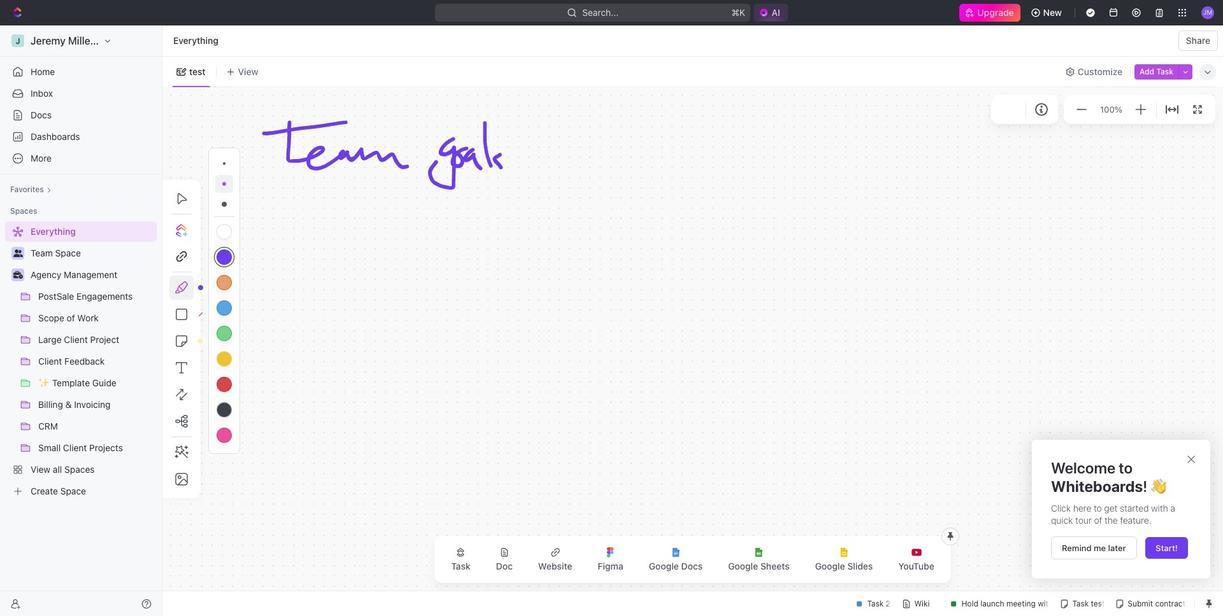 Task type: describe. For each thing, give the bounding box(es) containing it.
here
[[1074, 503, 1092, 514]]

welcome
[[1052, 459, 1116, 477]]

✨ template guide link
[[38, 373, 154, 394]]

youtube button
[[889, 540, 945, 580]]

engagements
[[77, 291, 133, 302]]

later
[[1109, 543, 1126, 554]]

user group image
[[13, 250, 23, 257]]

to inside welcome to whiteboards ! 👋
[[1119, 459, 1133, 477]]

of inside tree
[[67, 313, 75, 324]]

jm button
[[1198, 3, 1218, 23]]

share button
[[1179, 31, 1218, 51]]

small
[[38, 443, 61, 454]]

project
[[90, 335, 119, 345]]

doc
[[496, 561, 513, 572]]

favorites
[[10, 185, 44, 194]]

google docs button
[[639, 540, 713, 580]]

share
[[1186, 35, 1211, 46]]

invoicing
[[74, 400, 111, 410]]

get
[[1105, 503, 1118, 514]]

google sheets button
[[718, 540, 800, 580]]

upgrade link
[[960, 4, 1021, 22]]

large client project link
[[38, 330, 154, 351]]

create
[[31, 486, 58, 497]]

with
[[1152, 503, 1169, 514]]

scope
[[38, 313, 64, 324]]

view for view all spaces
[[31, 465, 50, 475]]

0 vertical spatial everything link
[[170, 33, 222, 48]]

customize button
[[1062, 63, 1127, 81]]

billing & invoicing
[[38, 400, 111, 410]]

management
[[64, 270, 117, 280]]

agency management
[[31, 270, 117, 280]]

workspace
[[105, 35, 158, 47]]

spaces inside tree
[[64, 465, 95, 475]]

small client projects link
[[38, 438, 154, 459]]

space for create space
[[60, 486, 86, 497]]

remind me later button
[[1052, 537, 1137, 560]]

⌘k
[[732, 7, 746, 18]]

team
[[31, 248, 53, 259]]

dashboards link
[[5, 127, 157, 147]]

jeremy miller's workspace
[[31, 35, 158, 47]]

upgrade
[[978, 7, 1014, 18]]

small client projects
[[38, 443, 123, 454]]

slides
[[848, 561, 873, 572]]

client feedback link
[[38, 352, 154, 372]]

add task
[[1140, 67, 1174, 76]]

figma button
[[588, 540, 634, 580]]

whiteboards
[[1052, 478, 1143, 496]]

billing
[[38, 400, 63, 410]]

youtube
[[899, 561, 935, 572]]

create space
[[31, 486, 86, 497]]

home
[[31, 66, 55, 77]]

&
[[65, 400, 72, 410]]

jeremy
[[31, 35, 66, 47]]

search...
[[583, 7, 619, 18]]

view all spaces link
[[5, 460, 154, 481]]

guide
[[92, 378, 116, 389]]

quick
[[1052, 516, 1073, 527]]

crm link
[[38, 417, 154, 437]]

feedback
[[64, 356, 105, 367]]

inbox
[[31, 88, 53, 99]]

all
[[53, 465, 62, 475]]

start!
[[1156, 543, 1178, 554]]

sidebar navigation
[[0, 25, 165, 617]]

new
[[1044, 7, 1062, 18]]

remind me later
[[1062, 543, 1126, 554]]

dialog containing ×
[[1032, 440, 1211, 579]]

agency management link
[[31, 265, 154, 286]]

work
[[77, 313, 99, 324]]

scope of work
[[38, 313, 99, 324]]

jeremy miller's workspace, , element
[[11, 34, 24, 47]]

figma
[[598, 561, 624, 572]]

large
[[38, 335, 62, 345]]

0 horizontal spatial spaces
[[10, 206, 37, 216]]

google for google sheets
[[728, 561, 758, 572]]

started
[[1120, 503, 1149, 514]]

×
[[1187, 450, 1197, 468]]

doc button
[[486, 540, 523, 580]]

✨ template guide
[[38, 378, 116, 389]]

start! button
[[1146, 538, 1189, 559]]

space for team space
[[55, 248, 81, 259]]

google for google docs
[[649, 561, 679, 572]]



Task type: locate. For each thing, give the bounding box(es) containing it.
0 vertical spatial task
[[1157, 67, 1174, 76]]

projects
[[89, 443, 123, 454]]

client down large
[[38, 356, 62, 367]]

home link
[[5, 62, 157, 82]]

tree inside sidebar navigation
[[5, 222, 157, 502]]

tree containing everything
[[5, 222, 157, 502]]

100% button
[[1098, 102, 1125, 117]]

postsale engagements
[[38, 291, 133, 302]]

more
[[31, 153, 52, 164]]

task right add
[[1157, 67, 1174, 76]]

client feedback
[[38, 356, 105, 367]]

0 horizontal spatial everything
[[31, 226, 76, 237]]

0 vertical spatial docs
[[31, 110, 52, 120]]

space inside create space link
[[60, 486, 86, 497]]

docs link
[[5, 105, 157, 126]]

0 horizontal spatial of
[[67, 313, 75, 324]]

space inside 'team space' link
[[55, 248, 81, 259]]

view all spaces
[[31, 465, 95, 475]]

space up agency management on the left
[[55, 248, 81, 259]]

agency
[[31, 270, 61, 280]]

test
[[189, 66, 206, 77]]

view button
[[222, 63, 263, 81]]

0 vertical spatial client
[[64, 335, 88, 345]]

dialog
[[1032, 440, 1211, 579]]

to
[[1119, 459, 1133, 477], [1094, 503, 1102, 514]]

0 horizontal spatial task
[[451, 561, 471, 572]]

0 vertical spatial view
[[238, 66, 259, 77]]

create space link
[[5, 482, 154, 502]]

google for google slides
[[815, 561, 845, 572]]

new button
[[1026, 3, 1070, 23]]

1 horizontal spatial google
[[728, 561, 758, 572]]

👋
[[1151, 478, 1167, 496]]

of
[[67, 313, 75, 324], [1095, 516, 1103, 527]]

everything link up 'team space' link
[[5, 222, 154, 242]]

!
[[1143, 478, 1148, 496]]

docs inside button
[[681, 561, 703, 572]]

sheets
[[761, 561, 790, 572]]

view inside sidebar navigation
[[31, 465, 50, 475]]

0 horizontal spatial view
[[31, 465, 50, 475]]

google right 'figma'
[[649, 561, 679, 572]]

to inside click here to get started with a quick tour of the feature.
[[1094, 503, 1102, 514]]

docs
[[31, 110, 52, 120], [681, 561, 703, 572]]

large client project
[[38, 335, 119, 345]]

to up 'whiteboards'
[[1119, 459, 1133, 477]]

client up 'client feedback'
[[64, 335, 88, 345]]

1 horizontal spatial of
[[1095, 516, 1103, 527]]

google
[[649, 561, 679, 572], [728, 561, 758, 572], [815, 561, 845, 572]]

0 horizontal spatial docs
[[31, 110, 52, 120]]

scope of work link
[[38, 308, 154, 329]]

task
[[1157, 67, 1174, 76], [451, 561, 471, 572]]

google sheets
[[728, 561, 790, 572]]

1 vertical spatial docs
[[681, 561, 703, 572]]

✨
[[38, 378, 50, 389]]

google left slides at the right
[[815, 561, 845, 572]]

to left get
[[1094, 503, 1102, 514]]

× button
[[1187, 450, 1197, 468]]

task button
[[441, 540, 481, 580]]

miller's
[[68, 35, 102, 47]]

ai button
[[754, 4, 788, 22]]

spaces down small client projects
[[64, 465, 95, 475]]

billing & invoicing link
[[38, 395, 154, 416]]

1 vertical spatial task
[[451, 561, 471, 572]]

everything up team space
[[31, 226, 76, 237]]

task left doc
[[451, 561, 471, 572]]

add
[[1140, 67, 1155, 76]]

tour
[[1076, 516, 1092, 527]]

google inside "button"
[[815, 561, 845, 572]]

add task button
[[1135, 64, 1179, 79]]

0 vertical spatial space
[[55, 248, 81, 259]]

client up view all spaces link
[[63, 443, 87, 454]]

1 google from the left
[[649, 561, 679, 572]]

1 horizontal spatial docs
[[681, 561, 703, 572]]

of inside click here to get started with a quick tour of the feature.
[[1095, 516, 1103, 527]]

favorites button
[[5, 182, 57, 198]]

space down view all spaces link
[[60, 486, 86, 497]]

click here to get started with a quick tour of the feature.
[[1052, 503, 1178, 527]]

1 horizontal spatial everything
[[173, 35, 218, 46]]

1 vertical spatial everything
[[31, 226, 76, 237]]

google docs
[[649, 561, 703, 572]]

1 horizontal spatial to
[[1119, 459, 1133, 477]]

dashboards
[[31, 131, 80, 142]]

view right test
[[238, 66, 259, 77]]

team space link
[[31, 243, 154, 264]]

1 horizontal spatial task
[[1157, 67, 1174, 76]]

3 google from the left
[[815, 561, 845, 572]]

1 vertical spatial client
[[38, 356, 62, 367]]

me
[[1094, 543, 1106, 554]]

everything link up test
[[170, 33, 222, 48]]

tree
[[5, 222, 157, 502]]

1 horizontal spatial everything link
[[170, 33, 222, 48]]

postsale
[[38, 291, 74, 302]]

0 horizontal spatial google
[[649, 561, 679, 572]]

100%
[[1101, 104, 1123, 115]]

view for view
[[238, 66, 259, 77]]

website button
[[528, 540, 583, 580]]

website
[[538, 561, 573, 572]]

everything up test
[[173, 35, 218, 46]]

of left work
[[67, 313, 75, 324]]

ai
[[772, 7, 781, 18]]

j
[[16, 36, 20, 46]]

google slides
[[815, 561, 873, 572]]

0 horizontal spatial to
[[1094, 503, 1102, 514]]

welcome to whiteboards ! 👋
[[1052, 459, 1167, 496]]

task inside button
[[1157, 67, 1174, 76]]

0 vertical spatial of
[[67, 313, 75, 324]]

spaces down 'favorites'
[[10, 206, 37, 216]]

jm
[[1204, 8, 1213, 16]]

space
[[55, 248, 81, 259], [60, 486, 86, 497]]

task inside button
[[451, 561, 471, 572]]

customize
[[1078, 66, 1123, 77]]

remind
[[1062, 543, 1092, 554]]

everything inside sidebar navigation
[[31, 226, 76, 237]]

2 vertical spatial client
[[63, 443, 87, 454]]

client for large
[[64, 335, 88, 345]]

click
[[1052, 503, 1071, 514]]

1 horizontal spatial spaces
[[64, 465, 95, 475]]

crm
[[38, 421, 58, 432]]

a
[[1171, 503, 1176, 514]]

1 vertical spatial everything link
[[5, 222, 154, 242]]

template
[[52, 378, 90, 389]]

feature.
[[1121, 516, 1152, 527]]

0 vertical spatial spaces
[[10, 206, 37, 216]]

more button
[[5, 148, 157, 169]]

1 vertical spatial spaces
[[64, 465, 95, 475]]

view left all at bottom
[[31, 465, 50, 475]]

2 google from the left
[[728, 561, 758, 572]]

view inside button
[[238, 66, 259, 77]]

team space
[[31, 248, 81, 259]]

1 vertical spatial view
[[31, 465, 50, 475]]

1 horizontal spatial view
[[238, 66, 259, 77]]

of left the
[[1095, 516, 1103, 527]]

1 vertical spatial space
[[60, 486, 86, 497]]

test link
[[187, 63, 206, 81]]

0 vertical spatial everything
[[173, 35, 218, 46]]

1 vertical spatial to
[[1094, 503, 1102, 514]]

google left the sheets
[[728, 561, 758, 572]]

0 horizontal spatial everything link
[[5, 222, 154, 242]]

inbox link
[[5, 83, 157, 104]]

0 vertical spatial to
[[1119, 459, 1133, 477]]

1 vertical spatial of
[[1095, 516, 1103, 527]]

client for small
[[63, 443, 87, 454]]

docs inside sidebar navigation
[[31, 110, 52, 120]]

google slides button
[[805, 540, 883, 580]]

business time image
[[13, 271, 23, 279]]

2 horizontal spatial google
[[815, 561, 845, 572]]



Task type: vqa. For each thing, say whether or not it's contained in the screenshot.
bottom Status name... text field
no



